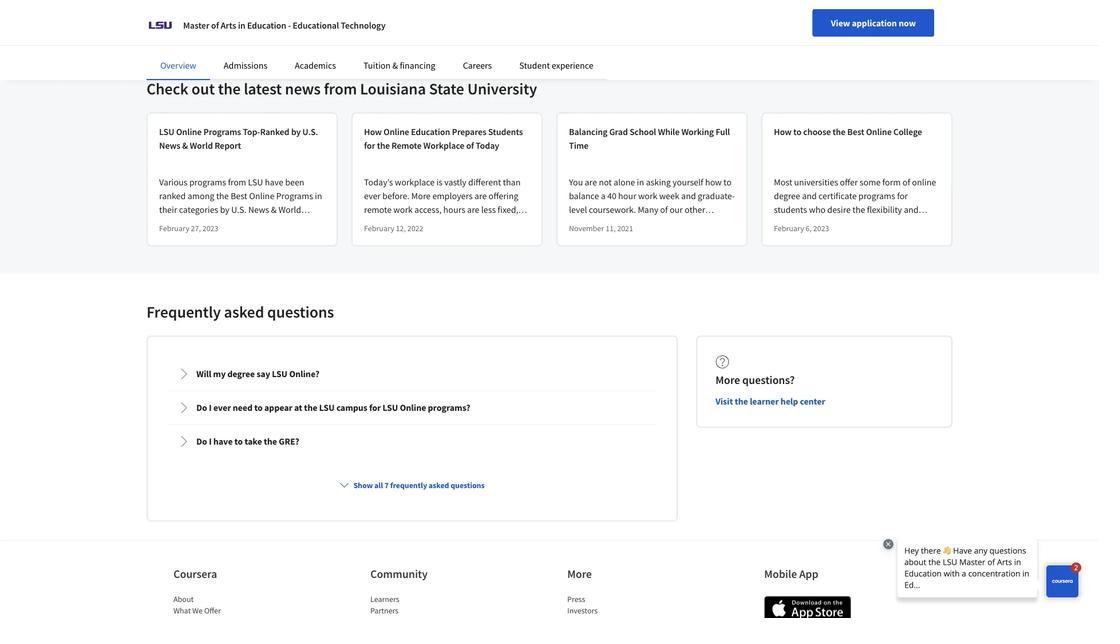 Task type: locate. For each thing, give the bounding box(es) containing it.
& up various
[[182, 140, 188, 151]]

to left choose
[[793, 126, 801, 138]]

have left been
[[265, 177, 283, 188]]

1 horizontal spatial online
[[912, 177, 936, 188]]

ever left need
[[213, 402, 231, 414]]

news inside 'various programs from lsu have been ranked among the best online programs in their categories by u.s. news & world report. read about them here!'
[[248, 204, 269, 215]]

world left report
[[190, 140, 213, 151]]

1 horizontal spatial 2023
[[813, 223, 829, 233]]

1 vertical spatial education
[[411, 126, 450, 138]]

1 horizontal spatial february
[[364, 223, 394, 233]]

more up visit
[[715, 373, 740, 387]]

will my degree say lsu online?
[[196, 368, 319, 380]]

i left need
[[209, 402, 212, 414]]

by inside lsu online programs top-ranked by u.s. news & world report
[[291, 126, 301, 138]]

a left 40
[[601, 190, 605, 202]]

say
[[257, 368, 270, 380]]

0 horizontal spatial ever
[[213, 402, 231, 414]]

best up them
[[231, 190, 247, 202]]

2 do from the top
[[196, 436, 207, 447]]

how inside 'how online education prepares students for the remote workplace of today'
[[364, 126, 382, 138]]

& right tuition
[[392, 60, 398, 71]]

are down 'different'
[[474, 190, 487, 202]]

categories
[[179, 204, 218, 215]]

february 6, 2023
[[774, 223, 829, 233]]

from down report
[[228, 177, 246, 188]]

1 vertical spatial from
[[228, 177, 246, 188]]

are inside the you are not alone in asking yourself how to balance a 40 hour work week and graduate- level coursework. many of our other students have had the same challenges, but they were able to pursue a graduate degree and work at the same time using the right strategies.
[[585, 177, 597, 188]]

by right ranked
[[291, 126, 301, 138]]

able
[[623, 231, 640, 243]]

the left right
[[569, 259, 582, 270]]

1 vertical spatial in
[[637, 177, 644, 188]]

is left key.
[[499, 245, 505, 257]]

i left take
[[209, 436, 212, 447]]

learners partners
[[370, 594, 399, 616]]

1 do from the top
[[196, 402, 207, 414]]

are left not
[[585, 177, 597, 188]]

students up convenience
[[774, 204, 807, 215]]

0 horizontal spatial degree
[[227, 368, 255, 380]]

of right form
[[903, 177, 910, 188]]

best right choose
[[847, 126, 864, 138]]

and down were
[[597, 245, 612, 257]]

2 horizontal spatial in
[[637, 177, 644, 188]]

0 horizontal spatial programs
[[203, 126, 241, 138]]

been
[[285, 177, 304, 188]]

work down members
[[377, 245, 396, 257]]

2023 right 6,
[[813, 223, 829, 233]]

1 horizontal spatial how
[[774, 126, 792, 138]]

across
[[422, 231, 447, 243]]

0 vertical spatial news
[[159, 140, 180, 151]]

vastly
[[444, 177, 466, 188]]

1 vertical spatial flexibility
[[462, 245, 497, 257]]

ever up remote
[[364, 190, 381, 202]]

work up many
[[638, 190, 657, 202]]

0 vertical spatial by
[[291, 126, 301, 138]]

have inside the you are not alone in asking yourself how to balance a 40 hour work week and graduate- level coursework. many of our other students have had the same challenges, but they were able to pursue a graduate degree and work at the same time using the right strategies.
[[604, 218, 622, 229]]

for down form
[[897, 190, 908, 202]]

before.
[[382, 190, 409, 202]]

the left world.
[[449, 231, 461, 243]]

0 horizontal spatial best
[[231, 190, 247, 202]]

pursue
[[651, 231, 678, 243]]

employers
[[432, 190, 473, 202]]

2 horizontal spatial from
[[402, 231, 421, 243]]

questions
[[267, 302, 334, 322], [451, 480, 485, 490]]

hours
[[443, 204, 465, 215]]

ever inside today's workplace is vastly different than ever before. more employers are offering remote work access, hours are less fixed, and teams must learn to communicate with members from across the world. the way we work is changing, and flexibility is key.
[[364, 190, 381, 202]]

we
[[364, 245, 375, 257]]

online up remote
[[384, 126, 409, 138]]

1 vertical spatial questions
[[451, 480, 485, 490]]

form
[[882, 177, 901, 188]]

student experience link
[[519, 60, 593, 71]]

lsu inside lsu online programs top-ranked by u.s. news & world report
[[159, 126, 174, 138]]

3 february from the left
[[774, 223, 804, 233]]

same up 'pursue'
[[655, 218, 676, 229]]

u.s. up them
[[231, 204, 246, 215]]

online up here!
[[249, 190, 274, 202]]

education up the workplace
[[411, 126, 450, 138]]

state
[[429, 78, 464, 98]]

2 vertical spatial degree
[[227, 368, 255, 380]]

online
[[176, 126, 202, 138], [384, 126, 409, 138], [866, 126, 892, 138], [249, 190, 274, 202], [400, 402, 426, 414]]

is left best
[[867, 259, 873, 270]]

1 2023 from the left
[[202, 223, 218, 233]]

degree inside 'most universities offer some form of online degree and certificate programs for students who desire the flexibility and convenience of distance learning. because of this large and ever-increasing variety of online college choices, it can be hard to determine which school is best for you.'
[[774, 190, 800, 202]]

programs up among
[[189, 177, 226, 188]]

1 i from the top
[[209, 402, 212, 414]]

degree inside dropdown button
[[227, 368, 255, 380]]

0 vertical spatial do
[[196, 402, 207, 414]]

7
[[385, 480, 389, 490]]

and down across
[[445, 245, 460, 257]]

1 vertical spatial programs
[[858, 190, 895, 202]]

0 vertical spatial asked
[[224, 302, 264, 322]]

0 horizontal spatial news
[[159, 140, 180, 151]]

to right how
[[723, 177, 731, 188]]

frequently
[[390, 480, 427, 490]]

ever inside dropdown button
[[213, 402, 231, 414]]

way
[[506, 231, 521, 243]]

february
[[159, 223, 189, 233], [364, 223, 394, 233], [774, 223, 804, 233]]

1 vertical spatial have
[[604, 218, 622, 229]]

programs
[[203, 126, 241, 138], [276, 190, 313, 202]]

u.s. right ranked
[[302, 126, 318, 138]]

show all 7 frequently asked questions
[[353, 480, 485, 490]]

do for do i ever need to appear at the lsu campus for lsu online programs?
[[196, 402, 207, 414]]

0 vertical spatial from
[[324, 78, 357, 98]]

1 list from the left
[[173, 593, 271, 618]]

more down workplace
[[411, 190, 431, 202]]

2 how from the left
[[774, 126, 792, 138]]

1 vertical spatial do
[[196, 436, 207, 447]]

online down will my degree say lsu online? dropdown button
[[400, 402, 426, 414]]

and up because
[[904, 204, 919, 215]]

0 vertical spatial best
[[847, 126, 864, 138]]

1 horizontal spatial world
[[278, 204, 301, 215]]

1 horizontal spatial u.s.
[[302, 126, 318, 138]]

for inside the do i ever need to appear at the lsu campus for lsu online programs? dropdown button
[[369, 402, 381, 414]]

0 vertical spatial u.s.
[[302, 126, 318, 138]]

questions?
[[742, 373, 795, 387]]

choices,
[[829, 245, 860, 257]]

2 horizontal spatial february
[[774, 223, 804, 233]]

frequently asked questions
[[147, 302, 334, 322]]

0 horizontal spatial questions
[[267, 302, 334, 322]]

february down their
[[159, 223, 189, 233]]

1 february from the left
[[159, 223, 189, 233]]

more
[[411, 190, 431, 202], [715, 373, 740, 387], [567, 567, 592, 581]]

2 horizontal spatial &
[[392, 60, 398, 71]]

all
[[374, 480, 383, 490]]

0 vertical spatial at
[[635, 245, 642, 257]]

do down will
[[196, 402, 207, 414]]

0 vertical spatial a
[[601, 190, 605, 202]]

1 vertical spatial &
[[182, 140, 188, 151]]

at right appear
[[294, 402, 302, 414]]

learner
[[750, 396, 779, 407]]

1 horizontal spatial programs
[[276, 190, 313, 202]]

1 vertical spatial programs
[[276, 190, 313, 202]]

programs inside 'most universities offer some form of online degree and certificate programs for students who desire the flexibility and convenience of distance learning. because of this large and ever-increasing variety of online college choices, it can be hard to determine which school is best for you.'
[[858, 190, 895, 202]]

do i have to take the gre? button
[[169, 426, 655, 458]]

to right need
[[254, 402, 263, 414]]

1 vertical spatial degree
[[569, 245, 595, 257]]

variety
[[897, 231, 923, 243]]

1 vertical spatial news
[[248, 204, 269, 215]]

1 vertical spatial asked
[[429, 480, 449, 490]]

check
[[147, 78, 188, 98]]

degree down most
[[774, 190, 800, 202]]

about link
[[173, 594, 194, 604]]

2 february from the left
[[364, 223, 394, 233]]

students inside the you are not alone in asking yourself how to balance a 40 hour work week and graduate- level coursework. many of our other students have had the same challenges, but they were able to pursue a graduate degree and work at the same time using the right strategies.
[[569, 218, 602, 229]]

1 how from the left
[[364, 126, 382, 138]]

our
[[670, 204, 683, 215]]

0 vertical spatial programs
[[203, 126, 241, 138]]

lsu inside 'various programs from lsu have been ranked among the best online programs in their categories by u.s. news & world report. read about them here!'
[[248, 177, 263, 188]]

list containing press
[[567, 593, 665, 618]]

0 vertical spatial same
[[655, 218, 676, 229]]

3 list from the left
[[567, 593, 665, 618]]

at down able
[[635, 245, 642, 257]]

2 vertical spatial from
[[402, 231, 421, 243]]

0 vertical spatial are
[[585, 177, 597, 188]]

degree right my
[[227, 368, 255, 380]]

1 vertical spatial best
[[231, 190, 247, 202]]

1 horizontal spatial degree
[[569, 245, 595, 257]]

flexibility inside 'most universities offer some form of online degree and certificate programs for students who desire the flexibility and convenience of distance learning. because of this large and ever-increasing variety of online college choices, it can be hard to determine which school is best for you.'
[[867, 204, 902, 215]]

0 horizontal spatial list
[[173, 593, 271, 618]]

programs?
[[428, 402, 470, 414]]

how left choose
[[774, 126, 792, 138]]

1 horizontal spatial news
[[248, 204, 269, 215]]

what we offer link
[[173, 605, 221, 616]]

have down coursework.
[[604, 218, 622, 229]]

gre?
[[279, 436, 299, 447]]

degree
[[774, 190, 800, 202], [569, 245, 595, 257], [227, 368, 255, 380]]

1 vertical spatial same
[[659, 245, 679, 257]]

programs down been
[[276, 190, 313, 202]]

mobile
[[764, 567, 797, 581]]

0 horizontal spatial more
[[411, 190, 431, 202]]

to
[[793, 126, 801, 138], [723, 177, 731, 188], [448, 218, 456, 229], [642, 231, 650, 243], [915, 245, 923, 257], [254, 402, 263, 414], [234, 436, 243, 447]]

offering
[[489, 190, 518, 202]]

flexibility down world.
[[462, 245, 497, 257]]

february down remote
[[364, 223, 394, 233]]

students
[[488, 126, 523, 138]]

2 vertical spatial have
[[213, 436, 233, 447]]

of down prepares at the left top of the page
[[466, 140, 474, 151]]

2 list from the left
[[370, 593, 468, 618]]

must
[[406, 218, 425, 229]]

lsu left been
[[248, 177, 263, 188]]

the up distance
[[852, 204, 865, 215]]

it
[[862, 245, 867, 257]]

1 vertical spatial by
[[220, 204, 229, 215]]

0 horizontal spatial at
[[294, 402, 302, 414]]

hour
[[618, 190, 636, 202]]

by inside 'various programs from lsu have been ranked among the best online programs in their categories by u.s. news & world report. read about them here!'
[[220, 204, 229, 215]]

today's workplace is vastly different than ever before. more employers are offering remote work access, hours are less fixed, and teams must learn to communicate with members from across the world. the way we work is changing, and flexibility is key.
[[364, 177, 529, 257]]

1 vertical spatial more
[[715, 373, 740, 387]]

the right visit
[[735, 396, 748, 407]]

february 12, 2022
[[364, 223, 423, 233]]

1 horizontal spatial have
[[265, 177, 283, 188]]

to down hours
[[448, 218, 456, 229]]

1 vertical spatial at
[[294, 402, 302, 414]]

tuition
[[363, 60, 391, 71]]

which
[[815, 259, 838, 270]]

2021
[[617, 223, 633, 233]]

from inside today's workplace is vastly different than ever before. more employers are offering remote work access, hours are less fixed, and teams must learn to communicate with members from across the world. the way we work is changing, and flexibility is key.
[[402, 231, 421, 243]]

1 horizontal spatial at
[[635, 245, 642, 257]]

and down yourself
[[681, 190, 696, 202]]

and
[[681, 190, 696, 202], [802, 190, 817, 202], [904, 204, 919, 215], [364, 218, 379, 229], [820, 231, 835, 243], [445, 245, 460, 257], [597, 245, 612, 257]]

2 horizontal spatial degree
[[774, 190, 800, 202]]

show
[[353, 480, 373, 490]]

among
[[188, 190, 214, 202]]

were
[[603, 231, 621, 243]]

1 horizontal spatial education
[[411, 126, 450, 138]]

in
[[238, 19, 245, 31], [637, 177, 644, 188], [315, 190, 322, 202]]

remote
[[392, 140, 422, 151]]

february for their
[[159, 223, 189, 233]]

1 horizontal spatial more
[[567, 567, 592, 581]]

0 vertical spatial world
[[190, 140, 213, 151]]

2023 right 27,
[[202, 223, 218, 233]]

1 vertical spatial students
[[569, 218, 602, 229]]

you are not alone in asking yourself how to balance a 40 hour work week and graduate- level coursework. many of our other students have had the same challenges, but they were able to pursue a graduate degree and work at the same time using the right strategies.
[[569, 177, 735, 270]]

& up here!
[[271, 204, 277, 215]]

from inside 'various programs from lsu have been ranked among the best online programs in their categories by u.s. news & world report. read about them here!'
[[228, 177, 246, 188]]

news
[[285, 78, 321, 98]]

1 horizontal spatial list
[[370, 593, 468, 618]]

list containing about
[[173, 593, 271, 618]]

online right form
[[912, 177, 936, 188]]

how for how online education prepares students for the remote workplace of today
[[364, 126, 382, 138]]

balancing grad school while working full time
[[569, 126, 730, 151]]

the inside 'most universities offer some form of online degree and certificate programs for students who desire the flexibility and convenience of distance learning. because of this large and ever-increasing variety of online college choices, it can be hard to determine which school is best for you.'
[[852, 204, 865, 215]]

how
[[364, 126, 382, 138], [774, 126, 792, 138]]

more questions?
[[715, 373, 795, 387]]

do i have to take the gre?
[[196, 436, 299, 447]]

2 2023 from the left
[[813, 223, 829, 233]]

is inside 'most universities offer some form of online degree and certificate programs for students who desire the flexibility and convenience of distance learning. because of this large and ever-increasing variety of online college choices, it can be hard to determine which school is best for you.'
[[867, 259, 873, 270]]

more up "press" link
[[567, 567, 592, 581]]

view application now
[[831, 17, 916, 29]]

same down 'pursue'
[[659, 245, 679, 257]]

programs down some
[[858, 190, 895, 202]]

0 horizontal spatial from
[[228, 177, 246, 188]]

flexibility up learning.
[[867, 204, 902, 215]]

online left college
[[866, 126, 892, 138]]

best
[[847, 126, 864, 138], [231, 190, 247, 202]]

to right the hard
[[915, 245, 923, 257]]

in inside 'various programs from lsu have been ranked among the best online programs in their categories by u.s. news & world report. read about them here!'
[[315, 190, 322, 202]]

0 horizontal spatial education
[[247, 19, 286, 31]]

february left 6,
[[774, 223, 804, 233]]

increasing
[[856, 231, 895, 243]]

i
[[209, 402, 212, 414], [209, 436, 212, 447]]

the right among
[[216, 190, 229, 202]]

technology
[[341, 19, 386, 31]]

do left take
[[196, 436, 207, 447]]

by up about
[[220, 204, 229, 215]]

0 horizontal spatial asked
[[224, 302, 264, 322]]

degree down but
[[569, 245, 595, 257]]

for left remote
[[364, 140, 375, 151]]

the down many
[[641, 218, 653, 229]]

0 horizontal spatial programs
[[189, 177, 226, 188]]

is left "vastly"
[[436, 177, 442, 188]]

0 vertical spatial in
[[238, 19, 245, 31]]

0 vertical spatial have
[[265, 177, 283, 188]]

online down out
[[176, 126, 202, 138]]

news up various
[[159, 140, 180, 151]]

is
[[436, 177, 442, 188], [398, 245, 404, 257], [499, 245, 505, 257], [867, 259, 873, 270]]

0 vertical spatial programs
[[189, 177, 226, 188]]

experience
[[552, 60, 593, 71]]

is down 12,
[[398, 245, 404, 257]]

0 horizontal spatial u.s.
[[231, 204, 246, 215]]

in inside the you are not alone in asking yourself how to balance a 40 hour work week and graduate- level coursework. many of our other students have had the same challenges, but they were able to pursue a graduate degree and work at the same time using the right strategies.
[[637, 177, 644, 188]]

how down the louisiana
[[364, 126, 382, 138]]

0 horizontal spatial february
[[159, 223, 189, 233]]

1 vertical spatial ever
[[213, 402, 231, 414]]

view application now button
[[813, 9, 934, 37]]

lsu right campus
[[383, 402, 398, 414]]

0 vertical spatial &
[[392, 60, 398, 71]]

how online education prepares students for the remote workplace of today
[[364, 126, 523, 151]]

1 vertical spatial u.s.
[[231, 204, 246, 215]]

2 horizontal spatial have
[[604, 218, 622, 229]]

1 vertical spatial world
[[278, 204, 301, 215]]

0 vertical spatial degree
[[774, 190, 800, 202]]

balance
[[569, 190, 599, 202]]

0 horizontal spatial by
[[220, 204, 229, 215]]

various programs from lsu have been ranked among the best online programs in their categories by u.s. news & world report. read about them here!
[[159, 177, 322, 229]]

online inside dropdown button
[[400, 402, 426, 414]]

the inside 'various programs from lsu have been ranked among the best online programs in their categories by u.s. news & world report. read about them here!'
[[216, 190, 229, 202]]

0 horizontal spatial &
[[182, 140, 188, 151]]

2 i from the top
[[209, 436, 212, 447]]

0 vertical spatial ever
[[364, 190, 381, 202]]

1 horizontal spatial &
[[271, 204, 277, 215]]

0 vertical spatial students
[[774, 204, 807, 215]]

0 horizontal spatial how
[[364, 126, 382, 138]]

the down 'pursue'
[[644, 245, 657, 257]]

more for more
[[567, 567, 592, 581]]

0 horizontal spatial flexibility
[[462, 245, 497, 257]]

1 horizontal spatial from
[[324, 78, 357, 98]]

world down been
[[278, 204, 301, 215]]

at inside the do i ever need to appear at the lsu campus for lsu online programs? dropdown button
[[294, 402, 302, 414]]

of left our
[[660, 204, 668, 215]]

list
[[173, 593, 271, 618], [370, 593, 468, 618], [567, 593, 665, 618]]

1 horizontal spatial ever
[[364, 190, 381, 202]]

0 horizontal spatial students
[[569, 218, 602, 229]]

programs up report
[[203, 126, 241, 138]]

desire
[[827, 204, 851, 215]]

have left take
[[213, 436, 233, 447]]

programs inside lsu online programs top-ranked by u.s. news & world report
[[203, 126, 241, 138]]

2 horizontal spatial list
[[567, 593, 665, 618]]

careers link
[[463, 60, 492, 71]]

collapsed list
[[166, 355, 658, 461]]

0 horizontal spatial online
[[774, 245, 798, 257]]

1 horizontal spatial students
[[774, 204, 807, 215]]

0 vertical spatial i
[[209, 402, 212, 414]]

2 vertical spatial in
[[315, 190, 322, 202]]

1 horizontal spatial by
[[291, 126, 301, 138]]

0 horizontal spatial have
[[213, 436, 233, 447]]

1 vertical spatial online
[[774, 245, 798, 257]]

education left -
[[247, 19, 286, 31]]

list containing learners
[[370, 593, 468, 618]]

grad
[[609, 126, 628, 138]]



Task type: vqa. For each thing, say whether or not it's contained in the screenshot.
people
no



Task type: describe. For each thing, give the bounding box(es) containing it.
press investors
[[567, 594, 598, 616]]

less
[[481, 204, 496, 215]]

other
[[685, 204, 705, 215]]

visit
[[715, 396, 733, 407]]

full
[[716, 126, 730, 138]]

online inside 'how online education prepares students for the remote workplace of today'
[[384, 126, 409, 138]]

do i ever need to appear at the lsu campus for lsu online programs? button
[[169, 392, 655, 424]]

& inside lsu online programs top-ranked by u.s. news & world report
[[182, 140, 188, 151]]

we
[[192, 605, 203, 616]]

the right appear
[[304, 402, 317, 414]]

my
[[213, 368, 226, 380]]

strategies.
[[603, 259, 643, 270]]

how for how to choose the best online college
[[774, 126, 792, 138]]

have inside 'various programs from lsu have been ranked among the best online programs in their categories by u.s. news & world report. read about them here!'
[[265, 177, 283, 188]]

lsu right say
[[272, 368, 287, 380]]

online?
[[289, 368, 319, 380]]

for down the hard
[[893, 259, 904, 270]]

master of arts in education - educational technology
[[183, 19, 386, 31]]

overview
[[160, 60, 196, 71]]

work up "strategies."
[[614, 245, 633, 257]]

u.s. inside lsu online programs top-ranked by u.s. news & world report
[[302, 126, 318, 138]]

the right out
[[218, 78, 241, 98]]

the right take
[[264, 436, 277, 447]]

out
[[191, 78, 215, 98]]

students inside 'most universities offer some form of online degree and certificate programs for students who desire the flexibility and convenience of distance learning. because of this large and ever-increasing variety of online college choices, it can be hard to determine which school is best for you.'
[[774, 204, 807, 215]]

questions inside dropdown button
[[451, 480, 485, 490]]

application
[[852, 17, 897, 29]]

of inside 'how online education prepares students for the remote workplace of today'
[[466, 140, 474, 151]]

some
[[860, 177, 881, 188]]

more inside today's workplace is vastly different than ever before. more employers are offering remote work access, hours are less fixed, and teams must learn to communicate with members from across the world. the way we work is changing, and flexibility is key.
[[411, 190, 431, 202]]

list for community
[[370, 593, 468, 618]]

admissions link
[[224, 60, 267, 71]]

time
[[569, 140, 589, 151]]

check out the latest news from louisiana state university
[[147, 78, 537, 98]]

0 vertical spatial education
[[247, 19, 286, 31]]

overview link
[[160, 60, 196, 71]]

2 vertical spatial are
[[467, 204, 479, 215]]

at inside the you are not alone in asking yourself how to balance a 40 hour work week and graduate- level coursework. many of our other students have had the same challenges, but they were able to pursue a graduate degree and work at the same time using the right strategies.
[[635, 245, 642, 257]]

distance
[[833, 218, 865, 229]]

while
[[658, 126, 680, 138]]

arts
[[221, 19, 236, 31]]

choose
[[803, 126, 831, 138]]

most
[[774, 177, 792, 188]]

report
[[215, 140, 241, 151]]

1 vertical spatial are
[[474, 190, 487, 202]]

they
[[584, 231, 601, 243]]

to right able
[[642, 231, 650, 243]]

best inside 'various programs from lsu have been ranked among the best online programs in their categories by u.s. news & world report. read about them here!'
[[231, 190, 247, 202]]

of left arts
[[211, 19, 219, 31]]

news inside lsu online programs top-ranked by u.s. news & world report
[[159, 140, 180, 151]]

campus
[[336, 402, 367, 414]]

learn
[[427, 218, 447, 229]]

of down because
[[925, 231, 933, 243]]

flexibility inside today's workplace is vastly different than ever before. more employers are offering remote work access, hours are less fixed, and teams must learn to communicate with members from across the world. the way we work is changing, and flexibility is key.
[[462, 245, 497, 257]]

and down universities
[[802, 190, 817, 202]]

i for ever
[[209, 402, 212, 414]]

than
[[503, 177, 521, 188]]

asking
[[646, 177, 671, 188]]

the inside 'how online education prepares students for the remote workplace of today'
[[377, 140, 390, 151]]

of left this in the right top of the page
[[774, 231, 782, 243]]

fixed,
[[498, 204, 518, 215]]

visit the learner help center
[[715, 396, 825, 407]]

take
[[245, 436, 262, 447]]

university
[[467, 78, 537, 98]]

11,
[[606, 223, 616, 233]]

do i ever need to appear at the lsu campus for lsu online programs?
[[196, 402, 470, 414]]

about
[[173, 594, 194, 604]]

have inside do i have to take the gre? dropdown button
[[213, 436, 233, 447]]

coursework.
[[589, 204, 636, 215]]

online inside lsu online programs top-ranked by u.s. news & world report
[[176, 126, 202, 138]]

level
[[569, 204, 587, 215]]

world inside lsu online programs top-ranked by u.s. news & world report
[[190, 140, 213, 151]]

the
[[489, 231, 504, 243]]

2023 for categories
[[202, 223, 218, 233]]

i for have
[[209, 436, 212, 447]]

programs inside 'various programs from lsu have been ranked among the best online programs in their categories by u.s. news & world report. read about them here!'
[[189, 177, 226, 188]]

now
[[899, 17, 916, 29]]

0 vertical spatial online
[[912, 177, 936, 188]]

center
[[800, 396, 825, 407]]

to left take
[[234, 436, 243, 447]]

report.
[[159, 218, 187, 229]]

february 27, 2023
[[159, 223, 218, 233]]

what
[[173, 605, 191, 616]]

determine
[[774, 259, 814, 270]]

financing
[[400, 60, 435, 71]]

using
[[700, 245, 721, 257]]

offer
[[204, 605, 221, 616]]

remote
[[364, 204, 392, 215]]

various
[[159, 177, 187, 188]]

and down remote
[[364, 218, 379, 229]]

press
[[567, 594, 585, 604]]

work down before.
[[393, 204, 413, 215]]

february for who
[[774, 223, 804, 233]]

members
[[364, 231, 400, 243]]

school
[[630, 126, 656, 138]]

partners
[[370, 605, 399, 616]]

of down the who
[[824, 218, 831, 229]]

february for work
[[364, 223, 394, 233]]

school
[[840, 259, 865, 270]]

the inside today's workplace is vastly different than ever before. more employers are offering remote work access, hours are less fixed, and teams must learn to communicate with members from across the world. the way we work is changing, and flexibility is key.
[[449, 231, 461, 243]]

about
[[210, 218, 233, 229]]

asked inside show all 7 frequently asked questions dropdown button
[[429, 480, 449, 490]]

time
[[681, 245, 698, 257]]

2023 for desire
[[813, 223, 829, 233]]

list for more
[[567, 593, 665, 618]]

universities
[[794, 177, 838, 188]]

most universities offer some form of online degree and certificate programs for students who desire the flexibility and convenience of distance learning. because of this large and ever-increasing variety of online college choices, it can be hard to determine which school is best for you.
[[774, 177, 936, 270]]

community
[[370, 567, 428, 581]]

because
[[903, 218, 935, 229]]

not
[[599, 177, 612, 188]]

prepares
[[452, 126, 486, 138]]

louisiana state university logo image
[[147, 11, 174, 39]]

do for do i have to take the gre?
[[196, 436, 207, 447]]

changing,
[[406, 245, 443, 257]]

be
[[884, 245, 894, 257]]

more for more questions?
[[715, 373, 740, 387]]

list for coursera
[[173, 593, 271, 618]]

working
[[681, 126, 714, 138]]

learning.
[[867, 218, 901, 229]]

read
[[189, 218, 209, 229]]

degree inside the you are not alone in asking yourself how to balance a 40 hour work week and graduate- level coursework. many of our other students have had the same challenges, but they were able to pursue a graduate degree and work at the same time using the right strategies.
[[569, 245, 595, 257]]

lsu left campus
[[319, 402, 335, 414]]

programs inside 'various programs from lsu have been ranked among the best online programs in their categories by u.s. news & world report. read about them here!'
[[276, 190, 313, 202]]

education inside 'how online education prepares students for the remote workplace of today'
[[411, 126, 450, 138]]

mobile app
[[764, 567, 818, 581]]

for inside 'how online education prepares students for the remote workplace of today'
[[364, 140, 375, 151]]

to inside 'most universities offer some form of online degree and certificate programs for students who desire the flexibility and convenience of distance learning. because of this large and ever-increasing variety of online college choices, it can be hard to determine which school is best for you.'
[[915, 245, 923, 257]]

of inside the you are not alone in asking yourself how to balance a 40 hour work week and graduate- level coursework. many of our other students have had the same challenges, but they were able to pursue a graduate degree and work at the same time using the right strategies.
[[660, 204, 668, 215]]

balancing
[[569, 126, 608, 138]]

yourself
[[673, 177, 703, 188]]

and right the "large"
[[820, 231, 835, 243]]

online inside 'various programs from lsu have been ranked among the best online programs in their categories by u.s. news & world report. read about them here!'
[[249, 190, 274, 202]]

40
[[607, 190, 616, 202]]

academics
[[295, 60, 336, 71]]

college
[[800, 245, 827, 257]]

world inside 'various programs from lsu have been ranked among the best online programs in their categories by u.s. news & world report. read about them here!'
[[278, 204, 301, 215]]

visit the learner help center link
[[715, 395, 825, 408]]

& inside 'various programs from lsu have been ranked among the best online programs in their categories by u.s. news & world report. read about them here!'
[[271, 204, 277, 215]]

workplace
[[395, 177, 435, 188]]

learners link
[[370, 594, 399, 604]]

the right choose
[[833, 126, 845, 138]]

download on the app store image
[[764, 596, 851, 618]]

graduate-
[[698, 190, 735, 202]]

0 horizontal spatial a
[[601, 190, 605, 202]]

to inside today's workplace is vastly different than ever before. more employers are offering remote work access, hours are less fixed, and teams must learn to communicate with members from across the world. the way we work is changing, and flexibility is key.
[[448, 218, 456, 229]]

12,
[[396, 223, 406, 233]]

0 horizontal spatial in
[[238, 19, 245, 31]]

u.s. inside 'various programs from lsu have been ranked among the best online programs in their categories by u.s. news & world report. read about them here!'
[[231, 204, 246, 215]]

1 horizontal spatial a
[[680, 231, 684, 243]]



